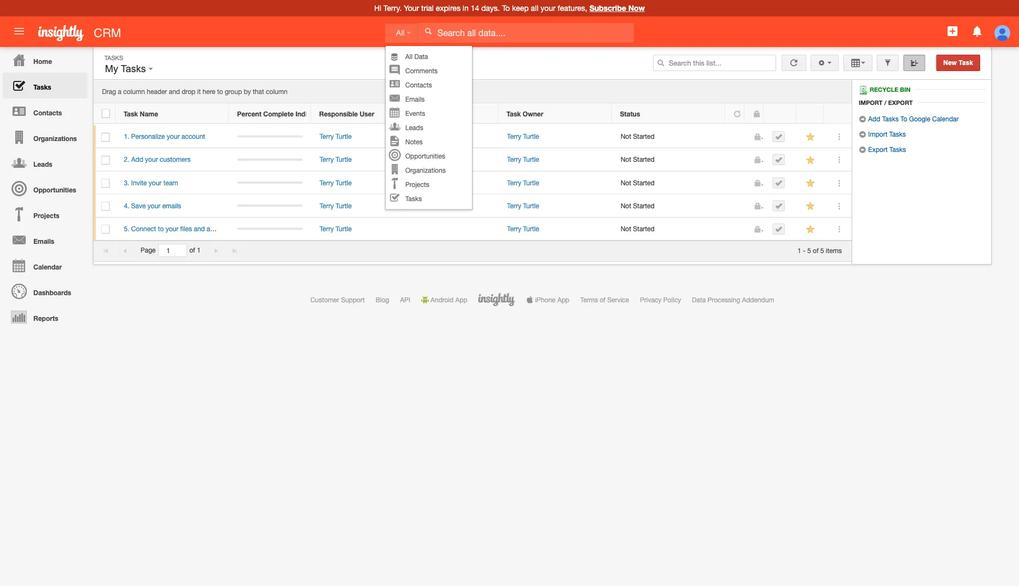 Task type: locate. For each thing, give the bounding box(es) containing it.
1 horizontal spatial to
[[900, 115, 907, 123]]

2 started from the top
[[633, 156, 655, 163]]

0 horizontal spatial add
[[131, 156, 143, 163]]

user
[[360, 110, 374, 118]]

emails up events
[[405, 95, 425, 103]]

1 vertical spatial projects
[[33, 212, 59, 219]]

by
[[244, 88, 251, 96]]

1 vertical spatial export
[[868, 145, 888, 153]]

3 private task image from the top
[[753, 179, 761, 187]]

1 vertical spatial import
[[868, 130, 887, 138]]

private task image for account
[[753, 133, 761, 141]]

0 vertical spatial emails
[[405, 95, 425, 103]]

not for 5. connect to your files and apps
[[621, 225, 631, 233]]

contacts link down the 'comments'
[[386, 78, 472, 92]]

started for 3. invite your team
[[633, 179, 655, 186]]

mark this task complete image
[[775, 133, 782, 141], [775, 202, 782, 210]]

calendar right google
[[932, 115, 959, 123]]

mark this task complete image
[[775, 156, 782, 164], [775, 179, 782, 187], [775, 225, 782, 233]]

press ctrl + space to group column header right repeating task image
[[764, 103, 796, 124]]

0 vertical spatial mark this task complete image
[[775, 156, 782, 164]]

private task image for team
[[753, 179, 761, 187]]

private task image for not started
[[753, 226, 761, 233]]

1.
[[124, 133, 129, 140]]

4 private task image from the top
[[753, 202, 761, 210]]

connect
[[131, 225, 156, 233]]

5 left items
[[820, 247, 824, 254]]

and left drop
[[169, 88, 180, 96]]

0 horizontal spatial to
[[502, 4, 510, 13]]

3. invite your team link
[[124, 179, 184, 186]]

1 horizontal spatial task
[[507, 110, 521, 118]]

opportunities inside navigation
[[33, 186, 76, 194]]

projects link
[[386, 177, 472, 192], [3, 201, 88, 227]]

1 vertical spatial leads
[[33, 160, 52, 168]]

export right circle arrow left image
[[868, 145, 888, 153]]

of right "terms"
[[600, 296, 605, 304]]

contacts link inside navigation
[[3, 98, 88, 124]]

of right -
[[813, 247, 819, 254]]

1 horizontal spatial emails
[[405, 95, 425, 103]]

terry.
[[383, 4, 402, 13]]

private task image
[[753, 110, 760, 118], [753, 226, 761, 233]]

3 not started cell from the top
[[612, 171, 726, 194]]

0 horizontal spatial leads link
[[3, 150, 88, 176]]

tasks inside my tasks button
[[121, 63, 146, 74]]

iphone app
[[535, 296, 569, 304]]

3 not started from the top
[[621, 179, 655, 186]]

terms
[[580, 296, 598, 304]]

0 vertical spatial data
[[414, 53, 428, 60]]

1 - 5 of 5 items
[[798, 247, 842, 254]]

row
[[94, 103, 851, 124], [94, 125, 852, 148], [94, 148, 852, 171], [94, 171, 852, 194], [94, 194, 852, 218], [94, 218, 852, 241]]

1 horizontal spatial add
[[868, 115, 880, 123]]

terry turtle
[[320, 133, 352, 140], [507, 133, 539, 140], [320, 156, 352, 163], [507, 156, 539, 163], [320, 179, 352, 186], [507, 179, 539, 186], [320, 202, 352, 210], [507, 202, 539, 210], [320, 225, 352, 233], [507, 225, 539, 233]]

api
[[400, 296, 410, 304]]

2 horizontal spatial task
[[959, 59, 973, 66]]

turtle
[[336, 133, 352, 140], [523, 133, 539, 140], [336, 156, 352, 163], [523, 156, 539, 163], [336, 179, 352, 186], [523, 179, 539, 186], [336, 202, 352, 210], [523, 202, 539, 210], [336, 225, 352, 233], [523, 225, 539, 233]]

0 horizontal spatial calendar
[[33, 263, 62, 271]]

0 horizontal spatial opportunities link
[[3, 176, 88, 201]]

not started cell for 5. connect to your files and apps
[[612, 218, 726, 241]]

apps
[[207, 225, 221, 233]]

navigation
[[0, 47, 88, 330]]

1 vertical spatial calendar
[[33, 263, 62, 271]]

organizations link
[[3, 124, 88, 150], [386, 163, 472, 177]]

1 mark this task complete image from the top
[[775, 133, 782, 141]]

now
[[628, 4, 645, 13]]

1 mark this task complete image from the top
[[775, 156, 782, 164]]

0 vertical spatial all
[[396, 29, 405, 37]]

5 right -
[[807, 247, 811, 254]]

0 vertical spatial contacts
[[405, 81, 432, 89]]

customer
[[310, 296, 339, 304]]

3 started from the top
[[633, 179, 655, 186]]

to left keep
[[502, 4, 510, 13]]

task left the name
[[124, 110, 138, 118]]

0 vertical spatial projects link
[[386, 177, 472, 192]]

task left owner
[[507, 110, 521, 118]]

1 following image from the top
[[805, 155, 816, 165]]

column
[[123, 88, 145, 96], [266, 88, 288, 96]]

1 horizontal spatial column
[[266, 88, 288, 96]]

0 vertical spatial to
[[217, 88, 223, 96]]

leads link
[[386, 121, 472, 135], [3, 150, 88, 176]]

0 horizontal spatial 5
[[807, 247, 811, 254]]

iphone app link
[[526, 296, 569, 304]]

1
[[197, 247, 201, 254], [798, 247, 801, 254]]

export
[[888, 99, 913, 106], [868, 145, 888, 153]]

search image
[[657, 59, 664, 67]]

0 vertical spatial add
[[868, 115, 880, 123]]

organizations
[[33, 135, 77, 142], [405, 166, 446, 174]]

0 horizontal spatial export
[[868, 145, 888, 153]]

private task image for status
[[753, 110, 760, 118]]

1 not from the top
[[621, 133, 631, 140]]

2 row from the top
[[94, 125, 852, 148]]

1 private task image from the top
[[753, 133, 761, 141]]

1 app from the left
[[455, 296, 467, 304]]

2. add your customers link
[[124, 156, 196, 163]]

contacts link down "home"
[[3, 98, 88, 124]]

name
[[140, 110, 158, 118]]

0 vertical spatial organizations
[[33, 135, 77, 142]]

0 horizontal spatial 1
[[197, 247, 201, 254]]

team
[[163, 179, 178, 186]]

2 not started cell from the top
[[612, 148, 726, 171]]

1 horizontal spatial export
[[888, 99, 913, 106]]

private task image
[[753, 133, 761, 141], [753, 156, 761, 164], [753, 179, 761, 187], [753, 202, 761, 210]]

0 vertical spatial import
[[859, 99, 883, 106]]

1 horizontal spatial tasks link
[[386, 192, 472, 206]]

repeating task image
[[734, 110, 741, 118]]

0 horizontal spatial of
[[189, 247, 195, 254]]

4 not started cell from the top
[[612, 194, 726, 218]]

0 horizontal spatial to
[[158, 225, 164, 233]]

1. personalize your account
[[124, 133, 205, 140]]

projects
[[405, 181, 429, 188], [33, 212, 59, 219]]

4 started from the top
[[633, 202, 655, 210]]

1 horizontal spatial emails link
[[386, 92, 472, 106]]

of
[[189, 247, 195, 254], [813, 247, 819, 254], [600, 296, 605, 304]]

press ctrl + space to group column header up following image
[[796, 103, 824, 124]]

terry turtle link
[[320, 133, 352, 140], [507, 133, 539, 140], [320, 156, 352, 163], [507, 156, 539, 163], [320, 179, 352, 186], [507, 179, 539, 186], [320, 202, 352, 210], [507, 202, 539, 210], [320, 225, 352, 233], [507, 225, 539, 233]]

add right circle arrow right image
[[868, 115, 880, 123]]

home link
[[3, 47, 88, 73]]

emails link up dashboards link
[[3, 227, 88, 253]]

1 vertical spatial organizations link
[[386, 163, 472, 177]]

1 vertical spatial mark this task complete image
[[775, 202, 782, 210]]

dashboards
[[33, 289, 71, 296]]

1 vertical spatial to
[[900, 115, 907, 123]]

column right that
[[266, 88, 288, 96]]

1 vertical spatial all
[[405, 53, 412, 60]]

0 vertical spatial export
[[888, 99, 913, 106]]

all data link
[[386, 49, 472, 64]]

projects up calendar link
[[33, 212, 59, 219]]

2 app from the left
[[557, 296, 569, 304]]

1 vertical spatial opportunities link
[[3, 176, 88, 201]]

task inside the new task link
[[959, 59, 973, 66]]

task right new
[[959, 59, 973, 66]]

cell
[[229, 125, 311, 148], [425, 125, 499, 148], [726, 125, 745, 148], [764, 125, 797, 148], [229, 148, 311, 171], [425, 148, 499, 171], [726, 148, 745, 171], [764, 148, 797, 171], [229, 171, 311, 194], [425, 171, 499, 194], [726, 171, 745, 194], [764, 171, 797, 194], [229, 194, 311, 218], [425, 194, 499, 218], [726, 194, 745, 218], [764, 194, 797, 218], [229, 218, 311, 241], [425, 218, 499, 241], [726, 218, 745, 241], [764, 218, 797, 241]]

4. save your emails link
[[124, 202, 187, 210]]

crm
[[94, 26, 121, 40]]

2 mark this task complete image from the top
[[775, 202, 782, 210]]

data processing addendum link
[[692, 296, 774, 304]]

reports link
[[3, 304, 88, 330]]

0 vertical spatial leads link
[[386, 121, 472, 135]]

your right save
[[148, 202, 160, 210]]

2 vertical spatial mark this task complete image
[[775, 225, 782, 233]]

mark this task complete image for 2. add your customers
[[775, 156, 782, 164]]

2.
[[124, 156, 129, 163]]

0 vertical spatial contacts link
[[386, 78, 472, 92]]

data
[[414, 53, 428, 60], [692, 296, 706, 304]]

emails
[[405, 95, 425, 103], [33, 237, 54, 245]]

import
[[859, 99, 883, 106], [868, 130, 887, 138]]

row group
[[94, 125, 852, 241]]

not for 2. add your customers
[[621, 156, 631, 163]]

0 horizontal spatial data
[[414, 53, 428, 60]]

2 private task image from the top
[[753, 156, 761, 164]]

comments
[[405, 67, 438, 75]]

1 vertical spatial data
[[692, 296, 706, 304]]

projects link up calendar link
[[3, 201, 88, 227]]

1 right 1 field
[[197, 247, 201, 254]]

mark this task complete image for 3. invite your team
[[775, 179, 782, 187]]

2 1 from the left
[[798, 247, 801, 254]]

not for 3. invite your team
[[621, 179, 631, 186]]

task
[[959, 59, 973, 66], [124, 110, 138, 118], [507, 110, 521, 118]]

it
[[197, 88, 201, 96]]

leads
[[405, 124, 423, 131], [33, 160, 52, 168]]

to left google
[[900, 115, 907, 123]]

add right 2.
[[131, 156, 143, 163]]

here
[[203, 88, 215, 96]]

3 following image from the top
[[805, 201, 816, 212]]

0 horizontal spatial contacts
[[33, 109, 62, 117]]

data up the 'comments'
[[414, 53, 428, 60]]

1 vertical spatial contacts
[[33, 109, 62, 117]]

1 vertical spatial emails
[[33, 237, 54, 245]]

0 vertical spatial leads
[[405, 124, 423, 131]]

0 vertical spatial private task image
[[753, 110, 760, 118]]

2 not from the top
[[621, 156, 631, 163]]

0 vertical spatial tasks link
[[3, 73, 88, 98]]

1 vertical spatial emails link
[[3, 227, 88, 253]]

1 vertical spatial projects link
[[3, 201, 88, 227]]

0 vertical spatial to
[[502, 4, 510, 13]]

new task link
[[936, 55, 980, 71]]

0 horizontal spatial leads
[[33, 160, 52, 168]]

items
[[826, 247, 842, 254]]

import left /
[[859, 99, 883, 106]]

3 not from the top
[[621, 179, 631, 186]]

your up the 3. invite your team
[[145, 156, 158, 163]]

1 left -
[[798, 247, 801, 254]]

2. add your customers
[[124, 156, 191, 163]]

0 horizontal spatial emails link
[[3, 227, 88, 253]]

circle arrow left image
[[859, 146, 866, 154]]

app right the android
[[455, 296, 467, 304]]

1 horizontal spatial data
[[692, 296, 706, 304]]

task for task name
[[124, 110, 138, 118]]

policy
[[663, 296, 681, 304]]

owner
[[523, 110, 543, 118]]

1 vertical spatial organizations
[[405, 166, 446, 174]]

contacts down the 'comments'
[[405, 81, 432, 89]]

emails up calendar link
[[33, 237, 54, 245]]

all link
[[385, 23, 418, 43]]

1 not started from the top
[[621, 133, 655, 140]]

a
[[118, 88, 121, 96]]

4 not started from the top
[[621, 202, 655, 210]]

1 field
[[159, 245, 186, 256]]

new task
[[943, 59, 973, 66]]

0 horizontal spatial contacts link
[[3, 98, 88, 124]]

1 horizontal spatial 1
[[798, 247, 801, 254]]

0 vertical spatial and
[[169, 88, 180, 96]]

1 horizontal spatial opportunities link
[[386, 149, 472, 163]]

5 not from the top
[[621, 225, 631, 233]]

refresh list image
[[789, 59, 799, 66]]

android
[[431, 296, 453, 304]]

following image for 4. save your emails
[[805, 201, 816, 212]]

5 started from the top
[[633, 225, 655, 233]]

1 horizontal spatial organizations link
[[386, 163, 472, 177]]

projects down notes
[[405, 181, 429, 188]]

0 vertical spatial calendar
[[932, 115, 959, 123]]

0 horizontal spatial projects
[[33, 212, 59, 219]]

0 horizontal spatial tasks link
[[3, 73, 88, 98]]

1 vertical spatial leads link
[[3, 150, 88, 176]]

1 vertical spatial to
[[158, 225, 164, 233]]

export inside export tasks 'link'
[[868, 145, 888, 153]]

column right the a
[[123, 88, 145, 96]]

following image
[[805, 155, 816, 165], [805, 178, 816, 188], [805, 201, 816, 212], [805, 224, 816, 235]]

your left files in the left top of the page
[[166, 225, 178, 233]]

processing
[[708, 296, 740, 304]]

None checkbox
[[102, 109, 110, 118], [101, 133, 110, 142], [101, 179, 110, 188], [101, 202, 110, 211], [101, 225, 110, 234], [102, 109, 110, 118], [101, 133, 110, 142], [101, 179, 110, 188], [101, 202, 110, 211], [101, 225, 110, 234]]

add inside row
[[131, 156, 143, 163]]

emails link up events
[[386, 92, 472, 106]]

to right here
[[217, 88, 223, 96]]

import right circle arrow right icon
[[868, 130, 887, 138]]

1 vertical spatial add
[[131, 156, 143, 163]]

new
[[943, 59, 957, 66]]

calendar
[[932, 115, 959, 123], [33, 263, 62, 271]]

2 mark this task complete image from the top
[[775, 179, 782, 187]]

1 horizontal spatial 5
[[820, 247, 824, 254]]

None checkbox
[[101, 156, 110, 165]]

1 horizontal spatial contacts link
[[386, 78, 472, 92]]

0 horizontal spatial opportunities
[[33, 186, 76, 194]]

1 horizontal spatial app
[[557, 296, 569, 304]]

of right 1 field
[[189, 247, 195, 254]]

data left the processing
[[692, 296, 706, 304]]

1 started from the top
[[633, 133, 655, 140]]

0 horizontal spatial all
[[396, 29, 405, 37]]

import for import tasks
[[868, 130, 887, 138]]

5 row from the top
[[94, 194, 852, 218]]

opportunities link
[[386, 149, 472, 163], [3, 176, 88, 201]]

to right connect
[[158, 225, 164, 233]]

terry
[[320, 133, 334, 140], [507, 133, 521, 140], [320, 156, 334, 163], [507, 156, 521, 163], [320, 179, 334, 186], [507, 179, 521, 186], [320, 202, 334, 210], [507, 202, 521, 210], [320, 225, 334, 233], [507, 225, 521, 233]]

1 row from the top
[[94, 103, 851, 124]]

1 not started cell from the top
[[612, 125, 726, 148]]

1 horizontal spatial projects
[[405, 181, 429, 188]]

app for iphone app
[[557, 296, 569, 304]]

started for 5. connect to your files and apps
[[633, 225, 655, 233]]

5.
[[124, 225, 129, 233]]

app right the iphone
[[557, 296, 569, 304]]

Search all data.... text field
[[418, 23, 634, 43]]

all down the terry.
[[396, 29, 405, 37]]

started for 1. personalize your account
[[633, 133, 655, 140]]

your for team
[[149, 179, 162, 186]]

projects link down notes link at the left of page
[[386, 177, 472, 192]]

customer support
[[310, 296, 365, 304]]

1 vertical spatial contacts link
[[3, 98, 88, 124]]

status
[[620, 110, 640, 118]]

private task image for customers
[[753, 156, 761, 164]]

5 not started from the top
[[621, 225, 655, 233]]

0 horizontal spatial projects link
[[3, 201, 88, 227]]

1 vertical spatial and
[[194, 225, 205, 233]]

contacts down "home"
[[33, 109, 62, 117]]

0 vertical spatial mark this task complete image
[[775, 133, 782, 141]]

subscribe
[[589, 4, 626, 13]]

calendar up dashboards link
[[33, 263, 62, 271]]

2 not started from the top
[[621, 156, 655, 163]]

2 following image from the top
[[805, 178, 816, 188]]

0 horizontal spatial task
[[124, 110, 138, 118]]

emails inside navigation
[[33, 237, 54, 245]]

0 horizontal spatial column
[[123, 88, 145, 96]]

0 vertical spatial opportunities
[[405, 152, 445, 160]]

press ctrl + space to group column header
[[764, 103, 796, 124], [796, 103, 824, 124], [824, 103, 851, 124]]

of 1
[[189, 247, 201, 254]]

6 row from the top
[[94, 218, 852, 241]]

1 column from the left
[[123, 88, 145, 96]]

not started cell for 3. invite your team
[[612, 171, 726, 194]]

customers
[[160, 156, 191, 163]]

all
[[396, 29, 405, 37], [405, 53, 412, 60]]

your for emails
[[148, 202, 160, 210]]

5 not started cell from the top
[[612, 218, 726, 241]]

0 horizontal spatial organizations link
[[3, 124, 88, 150]]

not started for 2. add your customers
[[621, 156, 655, 163]]

0 vertical spatial projects
[[405, 181, 429, 188]]

row containing 4. save your emails
[[94, 194, 852, 218]]

and right files in the left top of the page
[[194, 225, 205, 233]]

3 row from the top
[[94, 148, 852, 171]]

Search this list... text field
[[653, 55, 776, 71]]

4 not from the top
[[621, 202, 631, 210]]

tasks inside export tasks 'link'
[[889, 145, 906, 153]]

not started cell
[[612, 125, 726, 148], [612, 148, 726, 171], [612, 171, 726, 194], [612, 194, 726, 218], [612, 218, 726, 241]]

your left "team"
[[149, 179, 162, 186]]

calendar link
[[3, 253, 88, 278]]

4 row from the top
[[94, 171, 852, 194]]

your left "account"
[[167, 133, 180, 140]]

press ctrl + space to group column header left circle arrow right image
[[824, 103, 851, 124]]

3.
[[124, 179, 129, 186]]

all up the 'comments'
[[405, 53, 412, 60]]

3 mark this task complete image from the top
[[775, 225, 782, 233]]

addendum
[[742, 296, 774, 304]]

not started for 4. save your emails
[[621, 202, 655, 210]]

export down bin
[[888, 99, 913, 106]]

0 vertical spatial organizations link
[[3, 124, 88, 150]]

4 following image from the top
[[805, 224, 816, 235]]

1 horizontal spatial opportunities
[[405, 152, 445, 160]]

following image for 2. add your customers
[[805, 155, 816, 165]]

2 column from the left
[[266, 88, 288, 96]]



Task type: vqa. For each thing, say whether or not it's contained in the screenshot.
Opportunities link to the left
yes



Task type: describe. For each thing, give the bounding box(es) containing it.
contacts link for the left organizations link
[[3, 98, 88, 124]]

export tasks
[[866, 145, 906, 153]]

started for 4. save your emails
[[633, 202, 655, 210]]

all for all data
[[405, 53, 412, 60]]

dashboards link
[[3, 278, 88, 304]]

contacts link for the top emails link
[[386, 78, 472, 92]]

circle arrow right image
[[859, 131, 866, 138]]

data processing addendum
[[692, 296, 774, 304]]

hi terry. your trial expires in 14 days. to keep all your features, subscribe now
[[374, 4, 645, 13]]

not started cell for 1. personalize your account
[[612, 125, 726, 148]]

iphone
[[535, 296, 555, 304]]

account
[[181, 133, 205, 140]]

privacy policy link
[[640, 296, 681, 304]]

trial
[[421, 4, 434, 13]]

4. save your emails
[[124, 202, 181, 210]]

1 horizontal spatial leads link
[[386, 121, 472, 135]]

1 horizontal spatial to
[[217, 88, 223, 96]]

android app link
[[421, 296, 467, 304]]

save
[[131, 202, 146, 210]]

2 horizontal spatial of
[[813, 247, 819, 254]]

blog link
[[376, 296, 389, 304]]

show list view filters image
[[884, 59, 892, 67]]

4.
[[124, 202, 129, 210]]

projects inside navigation
[[33, 212, 59, 219]]

your
[[404, 4, 419, 13]]

recycle
[[870, 86, 898, 93]]

reports
[[33, 315, 58, 322]]

header
[[147, 88, 167, 96]]

in
[[463, 4, 469, 13]]

task for task owner
[[507, 110, 521, 118]]

bin
[[900, 86, 910, 93]]

notes
[[405, 138, 423, 146]]

app for android app
[[455, 296, 467, 304]]

your right the all
[[541, 4, 556, 13]]

2 press ctrl + space to group column header from the left
[[796, 103, 824, 124]]

started for 2. add your customers
[[633, 156, 655, 163]]

1 horizontal spatial leads
[[405, 124, 423, 131]]

1 horizontal spatial calendar
[[932, 115, 959, 123]]

row group containing 1. personalize your account
[[94, 125, 852, 241]]

row containing 2. add your customers
[[94, 148, 852, 171]]

mark this task complete image for 4. save your emails
[[775, 202, 782, 210]]

home
[[33, 57, 52, 65]]

notifications image
[[971, 25, 984, 38]]

1 vertical spatial tasks link
[[386, 192, 472, 206]]

page
[[141, 247, 156, 254]]

customer support link
[[310, 296, 365, 304]]

projects link inside navigation
[[3, 201, 88, 227]]

my
[[105, 63, 118, 74]]

not started cell for 4. save your emails
[[612, 194, 726, 218]]

task name
[[124, 110, 158, 118]]

percent complete indicator responsible user
[[237, 110, 374, 118]]

row containing 5. connect to your files and apps
[[94, 218, 852, 241]]

features,
[[558, 4, 587, 13]]

mark this task complete image for 5. connect to your files and apps
[[775, 225, 782, 233]]

import / export
[[859, 99, 913, 106]]

not started cell for 2. add your customers
[[612, 148, 726, 171]]

1 horizontal spatial of
[[600, 296, 605, 304]]

terms of service link
[[580, 296, 629, 304]]

0 horizontal spatial organizations
[[33, 135, 77, 142]]

terms of service
[[580, 296, 629, 304]]

row containing 1. personalize your account
[[94, 125, 852, 148]]

1 horizontal spatial and
[[194, 225, 205, 233]]

personalize
[[131, 133, 165, 140]]

all
[[531, 4, 538, 13]]

1 horizontal spatial projects link
[[386, 177, 472, 192]]

import tasks link
[[859, 130, 906, 138]]

recycle bin
[[870, 86, 910, 93]]

2 5 from the left
[[820, 247, 824, 254]]

import for import / export
[[859, 99, 883, 106]]

hi
[[374, 4, 381, 13]]

1 press ctrl + space to group column header from the left
[[764, 103, 796, 124]]

3. invite your team
[[124, 179, 178, 186]]

api link
[[400, 296, 410, 304]]

events link
[[386, 106, 472, 121]]

14
[[471, 4, 479, 13]]

white image
[[424, 27, 432, 35]]

group
[[225, 88, 242, 96]]

google
[[909, 115, 930, 123]]

navigation containing home
[[0, 47, 88, 330]]

indicator
[[295, 110, 323, 118]]

0 vertical spatial opportunities link
[[386, 149, 472, 163]]

privacy
[[640, 296, 661, 304]]

row containing task name
[[94, 103, 851, 124]]

not started for 3. invite your team
[[621, 179, 655, 186]]

5. connect to your files and apps link
[[124, 225, 227, 233]]

none checkbox inside row group
[[101, 156, 110, 165]]

all data
[[405, 53, 428, 60]]

1. personalize your account link
[[124, 133, 211, 140]]

events
[[405, 110, 425, 117]]

following image for 5. connect to your files and apps
[[805, 224, 816, 235]]

days.
[[481, 4, 500, 13]]

add tasks to google calendar
[[866, 115, 959, 123]]

following image
[[805, 132, 816, 142]]

your for customers
[[145, 156, 158, 163]]

invite
[[131, 179, 147, 186]]

all for all
[[396, 29, 405, 37]]

notes link
[[386, 135, 472, 149]]

not for 4. save your emails
[[621, 202, 631, 210]]

tasks inside navigation
[[33, 83, 51, 91]]

android app
[[431, 296, 467, 304]]

to inside row group
[[158, 225, 164, 233]]

complete
[[263, 110, 294, 118]]

tasks inside import tasks link
[[889, 130, 906, 138]]

export tasks link
[[859, 145, 906, 154]]

data inside all data link
[[414, 53, 428, 60]]

contacts inside navigation
[[33, 109, 62, 117]]

0 horizontal spatial and
[[169, 88, 180, 96]]

not started for 5. connect to your files and apps
[[621, 225, 655, 233]]

show sidebar image
[[910, 59, 918, 67]]

emails
[[162, 202, 181, 210]]

drop
[[182, 88, 195, 96]]

-
[[803, 247, 806, 254]]

cog image
[[818, 59, 825, 67]]

not for 1. personalize your account
[[621, 133, 631, 140]]

0 vertical spatial emails link
[[386, 92, 472, 106]]

1 horizontal spatial organizations
[[405, 166, 446, 174]]

support
[[341, 296, 365, 304]]

mark this task complete image for 1. personalize your account
[[775, 133, 782, 141]]

files
[[180, 225, 192, 233]]

add tasks to google calendar link
[[859, 115, 959, 123]]

comments link
[[386, 64, 472, 78]]

private task image for emails
[[753, 202, 761, 210]]

3 press ctrl + space to group column header from the left
[[824, 103, 851, 124]]

responsible
[[319, 110, 358, 118]]

expires
[[436, 4, 460, 13]]

blog
[[376, 296, 389, 304]]

following image for 3. invite your team
[[805, 178, 816, 188]]

row containing 3. invite your team
[[94, 171, 852, 194]]

1 5 from the left
[[807, 247, 811, 254]]

1 horizontal spatial contacts
[[405, 81, 432, 89]]

drag
[[102, 88, 116, 96]]

your for account
[[167, 133, 180, 140]]

circle arrow right image
[[859, 115, 866, 123]]

task owner
[[507, 110, 543, 118]]

tasks inside add tasks to google calendar link
[[882, 115, 899, 123]]

/
[[884, 99, 887, 106]]

import tasks
[[866, 130, 906, 138]]

drag a column header and drop it here to group by that column
[[102, 88, 288, 96]]

not started for 1. personalize your account
[[621, 133, 655, 140]]

my tasks
[[105, 63, 149, 74]]

5. connect to your files and apps
[[124, 225, 221, 233]]

1 1 from the left
[[197, 247, 201, 254]]



